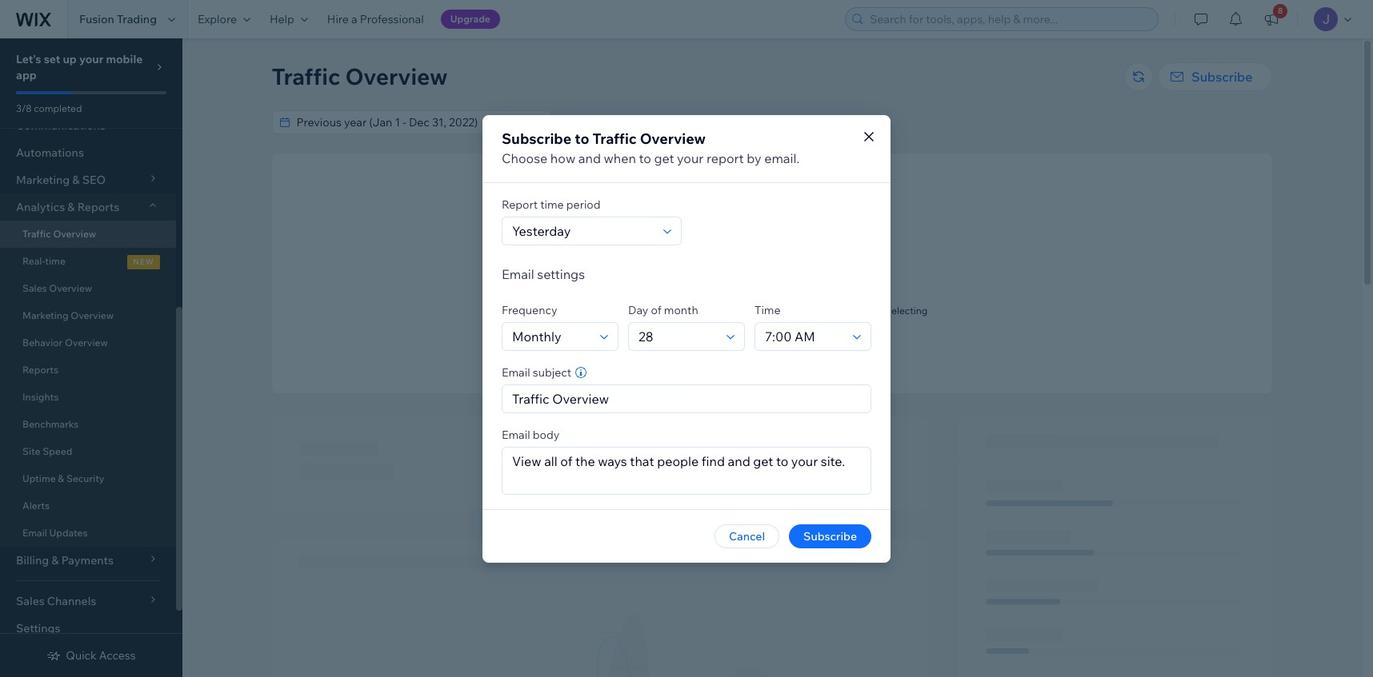 Task type: locate. For each thing, give the bounding box(es) containing it.
None field
[[292, 111, 527, 134]]

a left professional
[[351, 12, 358, 26]]

day
[[628, 303, 649, 317]]

on
[[801, 305, 812, 317]]

0 horizontal spatial traffic overview
[[22, 228, 96, 240]]

speed
[[43, 446, 72, 458]]

1 vertical spatial your
[[677, 150, 704, 166]]

& for uptime
[[58, 473, 64, 485]]

alerts
[[22, 500, 50, 512]]

traffic overview down analytics & reports
[[22, 228, 96, 240]]

0 horizontal spatial to
[[575, 129, 590, 148]]

Email subject field
[[507, 385, 866, 413]]

email inside "sidebar" element
[[22, 527, 47, 540]]

email
[[502, 266, 534, 282], [502, 365, 530, 380], [502, 428, 530, 442], [22, 527, 47, 540]]

reports up insights
[[22, 364, 58, 376]]

1 vertical spatial subscribe
[[502, 129, 572, 148]]

email.
[[765, 150, 800, 166]]

try
[[871, 305, 885, 317]]

2 horizontal spatial traffic
[[593, 129, 637, 148]]

subscribe button
[[1158, 62, 1272, 91], [789, 525, 872, 549]]

31,
[[773, 115, 787, 130]]

your right get
[[677, 150, 704, 166]]

0 horizontal spatial subscribe
[[502, 129, 572, 148]]

hire a professional link
[[318, 0, 434, 38]]

0 horizontal spatial traffic
[[22, 228, 51, 240]]

0 vertical spatial subscribe button
[[1158, 62, 1272, 91]]

& inside uptime & security link
[[58, 473, 64, 485]]

2 horizontal spatial subscribe
[[1192, 69, 1253, 85]]

1 horizontal spatial reports
[[77, 200, 119, 215]]

2 vertical spatial your
[[662, 305, 682, 317]]

0 vertical spatial traffic
[[788, 286, 821, 300]]

1 vertical spatial a
[[741, 345, 746, 357]]

professional
[[360, 12, 424, 26]]

traffic down help button
[[272, 62, 340, 90]]

page skeleton image
[[272, 418, 1272, 678]]

Email body text field
[[503, 448, 871, 494]]

behavior overview link
[[0, 330, 176, 357]]

analytics & reports
[[16, 200, 119, 215]]

to for previous
[[612, 115, 623, 130]]

traffic up the "when"
[[593, 129, 637, 148]]

2 horizontal spatial time
[[764, 317, 784, 329]]

email settings
[[502, 266, 585, 282]]

not
[[723, 286, 743, 300]]

overview up marketing overview
[[49, 283, 92, 295]]

have
[[730, 305, 752, 317]]

to
[[612, 115, 623, 130], [575, 129, 590, 148], [639, 150, 651, 166]]

fusion
[[79, 12, 114, 26]]

traffic
[[272, 62, 340, 90], [593, 129, 637, 148], [22, 228, 51, 240]]

1 vertical spatial time
[[45, 255, 65, 267]]

1 vertical spatial &
[[58, 473, 64, 485]]

sales overview
[[22, 283, 92, 295]]

expert
[[795, 345, 824, 357]]

email body
[[502, 428, 560, 442]]

email up frequency
[[502, 266, 534, 282]]

choose
[[502, 150, 548, 166]]

to up and
[[575, 129, 590, 148]]

0 vertical spatial a
[[351, 12, 358, 26]]

email left subject on the bottom left of page
[[502, 365, 530, 380]]

cancel button
[[715, 525, 780, 549]]

your right the of
[[662, 305, 682, 317]]

traffic up on
[[788, 286, 821, 300]]

1 vertical spatial reports
[[22, 364, 58, 376]]

-
[[744, 115, 747, 130]]

0 vertical spatial &
[[67, 200, 75, 215]]

period
[[673, 115, 707, 130], [567, 197, 601, 212]]

marketing overview
[[22, 310, 114, 322]]

traffic overview link
[[0, 221, 176, 248]]

overview
[[345, 62, 448, 90], [640, 129, 706, 148], [53, 228, 96, 240], [49, 283, 92, 295], [71, 310, 114, 322], [65, 337, 108, 349]]

0 vertical spatial reports
[[77, 200, 119, 215]]

a
[[351, 12, 358, 26], [741, 345, 746, 357]]

time right report at the top
[[540, 197, 564, 212]]

your inside not enough traffic looks like your site didn't have any traffic on those dates. try selecting another time period.
[[662, 305, 682, 317]]

period left (jan
[[673, 115, 707, 130]]

sales
[[22, 283, 47, 295]]

overview up get
[[640, 129, 706, 148]]

traffic down analytics
[[22, 228, 51, 240]]

1 vertical spatial period
[[567, 197, 601, 212]]

to left previous
[[612, 115, 623, 130]]

0 vertical spatial hire
[[327, 12, 349, 26]]

3/8
[[16, 102, 32, 114]]

subject
[[533, 365, 572, 380]]

to left get
[[639, 150, 651, 166]]

1 horizontal spatial hire
[[720, 345, 738, 357]]

overview down professional
[[345, 62, 448, 90]]

hire right help button
[[327, 12, 349, 26]]

overview inside "link"
[[53, 228, 96, 240]]

& inside analytics & reports popup button
[[67, 200, 75, 215]]

1 horizontal spatial to
[[612, 115, 623, 130]]

1 horizontal spatial traffic
[[272, 62, 340, 90]]

Day of month field
[[634, 323, 722, 350]]

a left marketing
[[741, 345, 746, 357]]

period.
[[786, 317, 818, 329]]

and
[[579, 150, 601, 166]]

any
[[754, 305, 770, 317]]

overview down marketing overview link
[[65, 337, 108, 349]]

time
[[755, 303, 781, 317]]

reports
[[77, 200, 119, 215], [22, 364, 58, 376]]

1 horizontal spatial a
[[741, 345, 746, 357]]

2 vertical spatial subscribe
[[804, 529, 857, 544]]

your right up
[[79, 52, 103, 66]]

0 vertical spatial time
[[540, 197, 564, 212]]

sales overview link
[[0, 275, 176, 303]]

real-
[[22, 255, 45, 267]]

behavior
[[22, 337, 63, 349]]

overview down analytics & reports
[[53, 228, 96, 240]]

security
[[66, 473, 104, 485]]

a for professional
[[351, 12, 358, 26]]

Report time period field
[[507, 217, 659, 245]]

completed
[[34, 102, 82, 114]]

1 horizontal spatial time
[[540, 197, 564, 212]]

site speed
[[22, 446, 72, 458]]

period up report time period field
[[567, 197, 601, 212]]

email down alerts
[[22, 527, 47, 540]]

& right analytics
[[67, 200, 75, 215]]

8
[[1278, 6, 1283, 16]]

1 vertical spatial traffic overview
[[22, 228, 96, 240]]

benchmarks link
[[0, 411, 176, 439]]

uptime & security link
[[0, 466, 176, 493]]

0 horizontal spatial hire
[[327, 12, 349, 26]]

insights
[[22, 391, 59, 403]]

time for real-
[[45, 255, 65, 267]]

your inside let's set up your mobile app
[[79, 52, 103, 66]]

subscribe inside subscribe to traffic overview choose how and when to get your report by email.
[[502, 129, 572, 148]]

time up sales overview
[[45, 255, 65, 267]]

hire down the another
[[720, 345, 738, 357]]

marketing
[[22, 310, 69, 322]]

site
[[22, 446, 40, 458]]

2 vertical spatial traffic
[[22, 228, 51, 240]]

1 horizontal spatial &
[[67, 200, 75, 215]]

1 vertical spatial subscribe button
[[789, 525, 872, 549]]

1 vertical spatial traffic
[[593, 129, 637, 148]]

0 horizontal spatial subscribe button
[[789, 525, 872, 549]]

trading
[[117, 12, 157, 26]]

a for marketing
[[741, 345, 746, 357]]

1 horizontal spatial traffic overview
[[272, 62, 448, 90]]

0 horizontal spatial &
[[58, 473, 64, 485]]

1 vertical spatial hire
[[720, 345, 738, 357]]

traffic inside subscribe to traffic overview choose how and when to get your report by email.
[[593, 129, 637, 148]]

1
[[736, 115, 741, 130]]

email subject
[[502, 365, 572, 380]]

time up hire a marketing expert
[[764, 317, 784, 329]]

time
[[540, 197, 564, 212], [45, 255, 65, 267], [764, 317, 784, 329]]

settings link
[[0, 616, 176, 643]]

3/8 completed
[[16, 102, 82, 114]]

overview down sales overview link on the left top
[[71, 310, 114, 322]]

hire for hire a professional
[[327, 12, 349, 26]]

0 vertical spatial your
[[79, 52, 103, 66]]

let's set up your mobile app
[[16, 52, 143, 82]]

settings
[[16, 622, 60, 636]]

overview for marketing overview link
[[71, 310, 114, 322]]

automations
[[16, 146, 84, 160]]

to for traffic
[[575, 129, 590, 148]]

reports up traffic overview "link"
[[77, 200, 119, 215]]

2 vertical spatial time
[[764, 317, 784, 329]]

analytics & reports button
[[0, 194, 176, 221]]

& right "uptime"
[[58, 473, 64, 485]]

0 vertical spatial traffic
[[272, 62, 340, 90]]

traffic overview down hire a professional link on the top left of the page
[[272, 62, 448, 90]]

time inside "sidebar" element
[[45, 255, 65, 267]]

1 horizontal spatial period
[[673, 115, 707, 130]]

hire for hire a marketing expert
[[720, 345, 738, 357]]

looks
[[616, 305, 643, 317]]

marketing overview link
[[0, 303, 176, 330]]

overview for behavior overview link
[[65, 337, 108, 349]]

month
[[664, 303, 699, 317]]

0 horizontal spatial period
[[567, 197, 601, 212]]

2 horizontal spatial to
[[639, 150, 651, 166]]

0 horizontal spatial a
[[351, 12, 358, 26]]

8 button
[[1254, 0, 1290, 38]]

traffic left on
[[772, 305, 798, 317]]

0 horizontal spatial time
[[45, 255, 65, 267]]

email left body on the bottom
[[502, 428, 530, 442]]



Task type: vqa. For each thing, say whether or not it's contained in the screenshot.
the bottommost store
no



Task type: describe. For each thing, give the bounding box(es) containing it.
1 vertical spatial traffic
[[772, 305, 798, 317]]

dates.
[[842, 305, 869, 317]]

0 vertical spatial subscribe
[[1192, 69, 1253, 85]]

frequency
[[502, 303, 557, 317]]

time for report
[[540, 197, 564, 212]]

help
[[270, 12, 294, 26]]

1 horizontal spatial subscribe
[[804, 529, 857, 544]]

subscribe to traffic overview choose how and when to get your report by email.
[[502, 129, 800, 166]]

Time field
[[760, 323, 848, 350]]

of
[[651, 303, 662, 317]]

access
[[99, 649, 136, 664]]

hire a professional
[[327, 12, 424, 26]]

site
[[684, 305, 700, 317]]

get
[[654, 150, 674, 166]]

compared to previous period (jan 1 - dec 31, 2021)
[[557, 115, 818, 130]]

let's
[[16, 52, 41, 66]]

enough
[[745, 286, 786, 300]]

0 vertical spatial period
[[673, 115, 707, 130]]

real-time
[[22, 255, 65, 267]]

report
[[502, 197, 538, 212]]

hire a marketing expert
[[720, 345, 824, 357]]

email for email body
[[502, 428, 530, 442]]

upgrade
[[450, 13, 491, 25]]

marketing
[[748, 345, 793, 357]]

Search for tools, apps, help & more... field
[[865, 8, 1153, 30]]

email for email subject
[[502, 365, 530, 380]]

set
[[44, 52, 60, 66]]

site speed link
[[0, 439, 176, 466]]

updates
[[49, 527, 88, 540]]

(jan
[[710, 115, 733, 130]]

alerts link
[[0, 493, 176, 520]]

settings
[[537, 266, 585, 282]]

your inside subscribe to traffic overview choose how and when to get your report by email.
[[677, 150, 704, 166]]

like
[[645, 305, 660, 317]]

overview for sales overview link on the left top
[[49, 283, 92, 295]]

insights link
[[0, 384, 176, 411]]

traffic overview inside "link"
[[22, 228, 96, 240]]

benchmarks
[[22, 419, 79, 431]]

hire a marketing expert link
[[720, 343, 824, 358]]

fusion trading
[[79, 12, 157, 26]]

behavior overview
[[22, 337, 108, 349]]

by
[[747, 150, 762, 166]]

compared
[[557, 115, 610, 130]]

those
[[814, 305, 839, 317]]

2021)
[[790, 115, 818, 130]]

upgrade button
[[441, 10, 500, 29]]

automations link
[[0, 139, 176, 166]]

email updates
[[22, 527, 88, 540]]

1 horizontal spatial subscribe button
[[1158, 62, 1272, 91]]

quick access
[[66, 649, 136, 664]]

analytics
[[16, 200, 65, 215]]

cancel
[[729, 529, 765, 544]]

reports inside popup button
[[77, 200, 119, 215]]

Frequency field
[[507, 323, 596, 350]]

when
[[604, 150, 636, 166]]

app
[[16, 68, 37, 82]]

time inside not enough traffic looks like your site didn't have any traffic on those dates. try selecting another time period.
[[764, 317, 784, 329]]

overview for traffic overview "link"
[[53, 228, 96, 240]]

traffic inside "link"
[[22, 228, 51, 240]]

another
[[726, 317, 761, 329]]

email for email settings
[[502, 266, 534, 282]]

report time period
[[502, 197, 601, 212]]

explore
[[198, 12, 237, 26]]

help button
[[260, 0, 318, 38]]

body
[[533, 428, 560, 442]]

mobile
[[106, 52, 143, 66]]

overview inside subscribe to traffic overview choose how and when to get your report by email.
[[640, 129, 706, 148]]

didn't
[[702, 305, 728, 317]]

& for analytics
[[67, 200, 75, 215]]

dec
[[750, 115, 770, 130]]

0 vertical spatial traffic overview
[[272, 62, 448, 90]]

email updates link
[[0, 520, 176, 548]]

email for email updates
[[22, 527, 47, 540]]

new
[[133, 257, 154, 267]]

reports link
[[0, 357, 176, 384]]

how
[[551, 150, 576, 166]]

previous
[[626, 115, 671, 130]]

selecting
[[887, 305, 928, 317]]

day of month
[[628, 303, 699, 317]]

sidebar element
[[0, 0, 183, 678]]

0 horizontal spatial reports
[[22, 364, 58, 376]]

quick access button
[[47, 649, 136, 664]]

report
[[707, 150, 744, 166]]

uptime
[[22, 473, 56, 485]]



